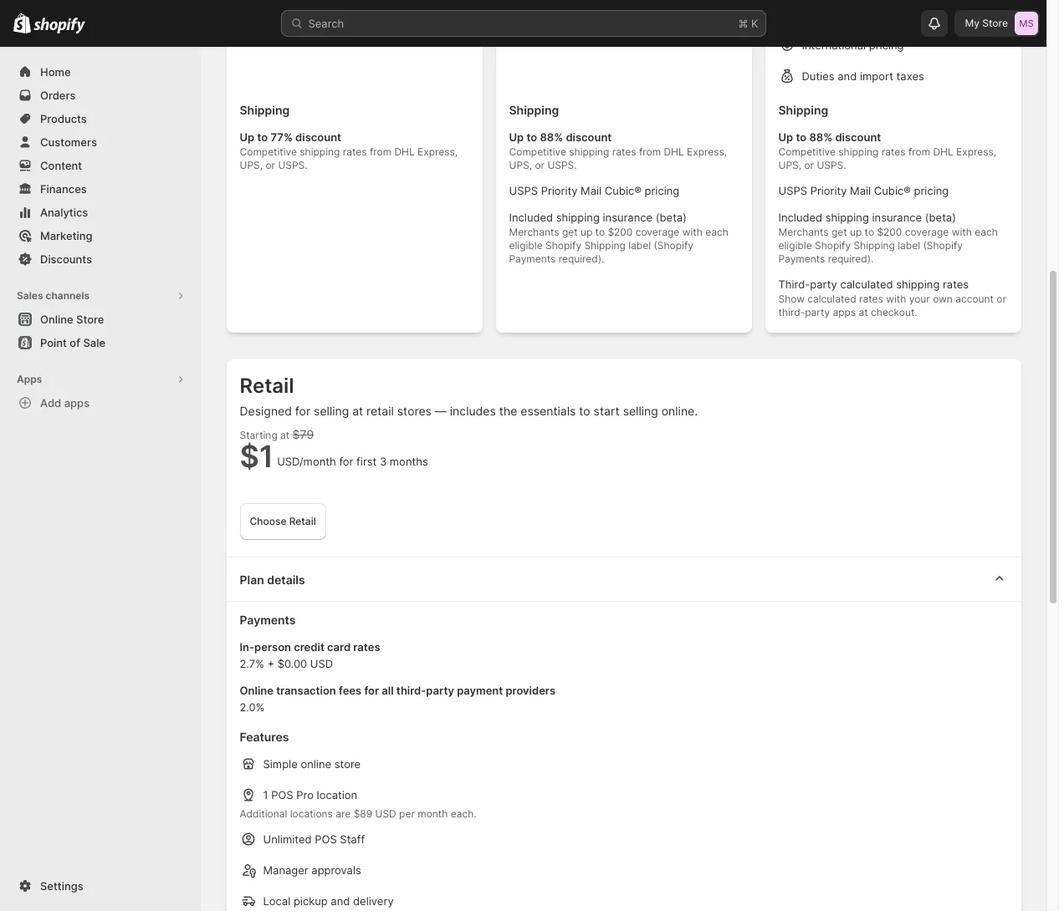 Task type: locate. For each thing, give the bounding box(es) containing it.
for up $79
[[295, 404, 311, 418]]

import
[[860, 69, 894, 83]]

0 horizontal spatial coverage
[[636, 226, 680, 238]]

to
[[257, 131, 268, 144], [527, 131, 537, 144], [796, 131, 807, 144], [595, 226, 605, 238], [865, 226, 874, 238], [579, 404, 590, 418]]

shopify image
[[34, 17, 86, 34]]

1 vertical spatial and
[[331, 895, 350, 909]]

1 included shipping insurance (beta) merchants get up to $200 coverage with each eligible shopify shipping label (shopify payments required). from the left
[[509, 211, 729, 265]]

1 horizontal spatial store
[[982, 17, 1008, 29]]

selling right start
[[623, 404, 658, 418]]

0 vertical spatial third-
[[779, 306, 805, 319]]

2 vertical spatial for
[[364, 684, 379, 698]]

0 horizontal spatial discount
[[295, 131, 341, 144]]

store right the my
[[982, 17, 1008, 29]]

express, inside up to 77% discount competitive shipping rates from dhl express, ups, or usps.
[[418, 146, 458, 158]]

products link
[[10, 107, 191, 131]]

1 dhl from the left
[[394, 146, 415, 158]]

2 vertical spatial party
[[426, 684, 454, 698]]

0 horizontal spatial $200
[[608, 226, 633, 238]]

card
[[327, 641, 351, 654]]

ups,
[[240, 159, 263, 172], [509, 159, 532, 172], [779, 159, 802, 172]]

0 horizontal spatial third-
[[396, 684, 426, 698]]

1 horizontal spatial mail
[[850, 184, 871, 197]]

k
[[751, 17, 758, 30]]

2 (beta) from the left
[[925, 211, 956, 224]]

0 vertical spatial and
[[838, 69, 857, 83]]

3
[[380, 455, 387, 469]]

1 horizontal spatial included shipping insurance (beta) merchants get up to $200 coverage with each eligible shopify shipping label (shopify payments required).
[[779, 211, 998, 265]]

apps inside add apps button
[[64, 397, 90, 410]]

$0.00
[[277, 658, 307, 671]]

2 horizontal spatial ups,
[[779, 159, 802, 172]]

1 coverage from the left
[[636, 226, 680, 238]]

0 horizontal spatial dhl
[[394, 146, 415, 158]]

shipping
[[240, 103, 290, 117], [509, 103, 559, 117], [779, 103, 829, 117], [584, 239, 626, 252], [854, 239, 895, 252]]

at left $79
[[280, 429, 290, 442]]

0 horizontal spatial express,
[[418, 146, 458, 158]]

2 priority from the left
[[810, 184, 847, 197]]

2 get from the left
[[832, 226, 847, 238]]

stores
[[397, 404, 432, 418]]

2 included shipping insurance (beta) merchants get up to $200 coverage with each eligible shopify shipping label (shopify payments required). from the left
[[779, 211, 998, 265]]

0 vertical spatial pos
[[271, 789, 293, 802]]

2 label from the left
[[898, 239, 920, 252]]

1 horizontal spatial up to 88% discount competitive shipping rates from dhl express, ups, or usps.
[[779, 131, 997, 172]]

0 horizontal spatial cubic®
[[605, 184, 642, 197]]

1 up from the left
[[240, 131, 254, 144]]

1 discount from the left
[[295, 131, 341, 144]]

1 horizontal spatial selling
[[623, 404, 658, 418]]

0 horizontal spatial usps.
[[278, 159, 308, 172]]

2 88% from the left
[[809, 131, 833, 144]]

online up 2.0%
[[240, 684, 274, 698]]

and
[[838, 69, 857, 83], [331, 895, 350, 909]]

0 vertical spatial store
[[982, 17, 1008, 29]]

0 vertical spatial apps
[[833, 306, 856, 319]]

2 horizontal spatial for
[[364, 684, 379, 698]]

retail
[[367, 404, 394, 418]]

pricing
[[869, 38, 904, 52], [645, 184, 680, 197], [914, 184, 949, 197]]

and right 'duties' at right top
[[838, 69, 857, 83]]

1 horizontal spatial get
[[832, 226, 847, 238]]

1 horizontal spatial up
[[850, 226, 862, 238]]

report
[[857, 8, 888, 21]]

pos left staff
[[315, 833, 337, 847]]

or
[[266, 159, 275, 172], [535, 159, 545, 172], [804, 159, 814, 172], [997, 293, 1006, 305]]

1 usps from the left
[[509, 184, 538, 197]]

0 horizontal spatial selling
[[314, 404, 349, 418]]

0 horizontal spatial up
[[240, 131, 254, 144]]

for inside retail designed for selling at retail stores — includes the essentials to start selling online.
[[295, 404, 311, 418]]

1 competitive from the left
[[240, 146, 297, 158]]

advanced
[[802, 8, 854, 21]]

0 horizontal spatial included shipping insurance (beta) merchants get up to $200 coverage with each eligible shopify shipping label (shopify payments required).
[[509, 211, 729, 265]]

0 horizontal spatial 88%
[[540, 131, 563, 144]]

0 horizontal spatial (shopify
[[654, 239, 694, 252]]

2 horizontal spatial usps.
[[817, 159, 846, 172]]

usd
[[310, 658, 333, 671], [375, 808, 396, 821]]

0 horizontal spatial from
[[370, 146, 392, 158]]

1 horizontal spatial online
[[240, 684, 274, 698]]

1 horizontal spatial insurance
[[872, 211, 922, 224]]

2 mail from the left
[[850, 184, 871, 197]]

0 horizontal spatial get
[[562, 226, 578, 238]]

list containing advanced report builder
[[779, 0, 1008, 89]]

online
[[301, 758, 331, 771]]

list containing in-person credit card rates
[[240, 639, 1008, 716]]

1 horizontal spatial express,
[[687, 146, 727, 158]]

1 from from the left
[[370, 146, 392, 158]]

0 horizontal spatial apps
[[64, 397, 90, 410]]

2 horizontal spatial competitive
[[779, 146, 836, 158]]

1 horizontal spatial usps.
[[548, 159, 577, 172]]

0 horizontal spatial insurance
[[603, 211, 653, 224]]

retail right choose
[[289, 515, 316, 528]]

local
[[263, 895, 291, 909]]

for
[[295, 404, 311, 418], [339, 455, 353, 469], [364, 684, 379, 698]]

0 horizontal spatial usps
[[509, 184, 538, 197]]

up to 77% discount competitive shipping rates from dhl express, ups, or usps.
[[240, 131, 458, 172]]

for left all
[[364, 684, 379, 698]]

third- down show
[[779, 306, 805, 319]]

2 selling from the left
[[623, 404, 658, 418]]

0 horizontal spatial for
[[295, 404, 311, 418]]

1 vertical spatial for
[[339, 455, 353, 469]]

discount inside up to 77% discount competitive shipping rates from dhl express, ups, or usps.
[[295, 131, 341, 144]]

2 horizontal spatial with
[[952, 226, 972, 238]]

0 horizontal spatial merchants
[[509, 226, 559, 238]]

1 horizontal spatial competitive
[[509, 146, 566, 158]]

2 eligible from the left
[[779, 239, 812, 252]]

2 competitive from the left
[[509, 146, 566, 158]]

includes
[[450, 404, 496, 418]]

up
[[240, 131, 254, 144], [509, 131, 524, 144], [779, 131, 793, 144]]

0 vertical spatial party
[[810, 278, 837, 291]]

3 dhl from the left
[[933, 146, 954, 158]]

selling up $79
[[314, 404, 349, 418]]

0 vertical spatial retail
[[240, 374, 294, 398]]

3 ups, from the left
[[779, 159, 802, 172]]

0 horizontal spatial competitive
[[240, 146, 297, 158]]

1 horizontal spatial included
[[779, 211, 823, 224]]

0 horizontal spatial included
[[509, 211, 553, 224]]

unlimited pos staff
[[263, 833, 365, 847]]

1 merchants from the left
[[509, 226, 559, 238]]

months
[[390, 455, 428, 469]]

0 horizontal spatial required).
[[559, 253, 604, 265]]

0 horizontal spatial shopify
[[546, 239, 582, 252]]

builder
[[891, 8, 927, 21]]

1 vertical spatial store
[[76, 313, 104, 326]]

calculated up the checkout.
[[840, 278, 893, 291]]

0 vertical spatial for
[[295, 404, 311, 418]]

in-person credit card rates 2.7% + $0.00 usd
[[240, 641, 380, 671]]

1 horizontal spatial shopify
[[815, 239, 851, 252]]

1 horizontal spatial third-
[[779, 306, 805, 319]]

0 horizontal spatial label
[[629, 239, 651, 252]]

at
[[859, 306, 868, 319], [352, 404, 363, 418], [280, 429, 290, 442]]

first
[[357, 455, 377, 469]]

0 horizontal spatial store
[[76, 313, 104, 326]]

1 horizontal spatial for
[[339, 455, 353, 469]]

1 horizontal spatial each
[[975, 226, 998, 238]]

rates
[[343, 146, 367, 158], [612, 146, 636, 158], [882, 146, 906, 158], [943, 278, 969, 291], [859, 293, 883, 305], [353, 641, 380, 654]]

online store
[[40, 313, 104, 326]]

2 required). from the left
[[828, 253, 874, 265]]

0 horizontal spatial usps priority mail cubic® pricing
[[509, 184, 680, 197]]

for inside online transaction fees for all third-party payment providers 2.0%
[[364, 684, 379, 698]]

mail
[[581, 184, 602, 197], [850, 184, 871, 197]]

party
[[810, 278, 837, 291], [805, 306, 830, 319], [426, 684, 454, 698]]

store for online store
[[76, 313, 104, 326]]

competitive inside up to 77% discount competitive shipping rates from dhl express, ups, or usps.
[[240, 146, 297, 158]]

at inside retail designed for selling at retail stores — includes the essentials to start selling online.
[[352, 404, 363, 418]]

calculated right show
[[808, 293, 856, 305]]

2 shopify from the left
[[815, 239, 851, 252]]

apps inside third-party calculated shipping rates show calculated rates with your own account or third-party apps at checkout.
[[833, 306, 856, 319]]

channels
[[46, 289, 90, 302]]

0 horizontal spatial up
[[581, 226, 593, 238]]

dhl inside up to 77% discount competitive shipping rates from dhl express, ups, or usps.
[[394, 146, 415, 158]]

apps left the checkout.
[[833, 306, 856, 319]]

1 required). from the left
[[559, 253, 604, 265]]

international pricing
[[802, 38, 904, 52]]

sales
[[17, 289, 43, 302]]

are
[[336, 808, 351, 821]]

person
[[254, 641, 291, 654]]

merchants
[[509, 226, 559, 238], [779, 226, 829, 238]]

online inside online transaction fees for all third-party payment providers 2.0%
[[240, 684, 274, 698]]

plan
[[240, 573, 264, 587]]

3 up from the left
[[779, 131, 793, 144]]

third- right all
[[396, 684, 426, 698]]

at left retail
[[352, 404, 363, 418]]

at left the checkout.
[[859, 306, 868, 319]]

discount
[[295, 131, 341, 144], [566, 131, 612, 144], [835, 131, 881, 144]]

1 horizontal spatial coverage
[[905, 226, 949, 238]]

0 horizontal spatial up to 88% discount competitive shipping rates from dhl express, ups, or usps.
[[509, 131, 727, 172]]

2 horizontal spatial express,
[[956, 146, 997, 158]]

express,
[[418, 146, 458, 158], [687, 146, 727, 158], [956, 146, 997, 158]]

eligible
[[509, 239, 543, 252], [779, 239, 812, 252]]

from
[[370, 146, 392, 158], [639, 146, 661, 158], [909, 146, 930, 158]]

1 horizontal spatial usd
[[375, 808, 396, 821]]

to inside up to 77% discount competitive shipping rates from dhl express, ups, or usps.
[[257, 131, 268, 144]]

to inside retail designed for selling at retail stores — includes the essentials to start selling online.
[[579, 404, 590, 418]]

at inside 'starting at $79 $1 usd/month for first 3 months'
[[280, 429, 290, 442]]

and right pickup
[[331, 895, 350, 909]]

1 selling from the left
[[314, 404, 349, 418]]

pos for 1
[[271, 789, 293, 802]]

1 horizontal spatial label
[[898, 239, 920, 252]]

1 usps priority mail cubic® pricing from the left
[[509, 184, 680, 197]]

add
[[40, 397, 61, 410]]

1 horizontal spatial usps
[[779, 184, 807, 197]]

2 dhl from the left
[[664, 146, 684, 158]]

store inside 'link'
[[76, 313, 104, 326]]

1 horizontal spatial pos
[[315, 833, 337, 847]]

1 horizontal spatial merchants
[[779, 226, 829, 238]]

taxes
[[897, 69, 924, 83]]

2 (shopify from the left
[[923, 239, 963, 252]]

3 competitive from the left
[[779, 146, 836, 158]]

up
[[581, 226, 593, 238], [850, 226, 862, 238]]

2 vertical spatial at
[[280, 429, 290, 442]]

1 horizontal spatial $200
[[877, 226, 902, 238]]

pos right 1 at left
[[271, 789, 293, 802]]

retail up designed in the left of the page
[[240, 374, 294, 398]]

for inside 'starting at $79 $1 usd/month for first 3 months'
[[339, 455, 353, 469]]

duties and import taxes
[[802, 69, 924, 83]]

delivery
[[353, 895, 394, 909]]

1 horizontal spatial required).
[[828, 253, 874, 265]]

included
[[509, 211, 553, 224], [779, 211, 823, 224]]

1 vertical spatial usd
[[375, 808, 396, 821]]

approvals
[[312, 864, 361, 878]]

duties
[[802, 69, 835, 83]]

1 horizontal spatial from
[[639, 146, 661, 158]]

0 horizontal spatial (beta)
[[656, 211, 687, 224]]

included shipping insurance (beta) merchants get up to $200 coverage with each eligible shopify shipping label (shopify payments required).
[[509, 211, 729, 265], [779, 211, 998, 265]]

2 horizontal spatial from
[[909, 146, 930, 158]]

pos
[[271, 789, 293, 802], [315, 833, 337, 847]]

3 discount from the left
[[835, 131, 881, 144]]

1 horizontal spatial priority
[[810, 184, 847, 197]]

88%
[[540, 131, 563, 144], [809, 131, 833, 144]]

orders
[[40, 89, 76, 102]]

2 up to 88% discount competitive shipping rates from dhl express, ups, or usps. from the left
[[779, 131, 997, 172]]

1 horizontal spatial (shopify
[[923, 239, 963, 252]]

online up 'point'
[[40, 313, 73, 326]]

each
[[706, 226, 729, 238], [975, 226, 998, 238]]

0 horizontal spatial each
[[706, 226, 729, 238]]

for left first
[[339, 455, 353, 469]]

store up sale
[[76, 313, 104, 326]]

the
[[499, 404, 517, 418]]

retail inside retail designed for selling at retail stores — includes the essentials to start selling online.
[[240, 374, 294, 398]]

0 horizontal spatial at
[[280, 429, 290, 442]]

up inside up to 77% discount competitive shipping rates from dhl express, ups, or usps.
[[240, 131, 254, 144]]

1 horizontal spatial payments
[[509, 253, 556, 265]]

list
[[240, 0, 469, 89], [509, 0, 738, 89], [779, 0, 1008, 89], [509, 129, 738, 320], [779, 129, 1008, 320], [240, 639, 1008, 716], [240, 756, 1008, 912]]

2 horizontal spatial discount
[[835, 131, 881, 144]]

2 up from the left
[[509, 131, 524, 144]]

my store image
[[1015, 12, 1038, 35]]

2 horizontal spatial dhl
[[933, 146, 954, 158]]

third- inside third-party calculated shipping rates show calculated rates with your own account or third-party apps at checkout.
[[779, 306, 805, 319]]

usps
[[509, 184, 538, 197], [779, 184, 807, 197]]

online inside 'online store' 'link'
[[40, 313, 73, 326]]

usd left per
[[375, 808, 396, 821]]

usd down credit
[[310, 658, 333, 671]]

1 express, from the left
[[418, 146, 458, 158]]

1 usps. from the left
[[278, 159, 308, 172]]

advanced report builder
[[802, 8, 927, 21]]

1 vertical spatial pos
[[315, 833, 337, 847]]

month
[[418, 808, 448, 821]]

1 up from the left
[[581, 226, 593, 238]]

cubic®
[[605, 184, 642, 197], [874, 184, 911, 197]]

1 mail from the left
[[581, 184, 602, 197]]

international
[[802, 38, 866, 52]]

retail
[[240, 374, 294, 398], [289, 515, 316, 528]]

shipping inside up to 77% discount competitive shipping rates from dhl express, ups, or usps.
[[300, 146, 340, 158]]

2 horizontal spatial up
[[779, 131, 793, 144]]

1 horizontal spatial discount
[[566, 131, 612, 144]]

choose retail
[[250, 515, 316, 528]]

1 ups, from the left
[[240, 159, 263, 172]]

shipping
[[300, 146, 340, 158], [569, 146, 609, 158], [839, 146, 879, 158], [556, 211, 600, 224], [826, 211, 869, 224], [896, 278, 940, 291]]

get
[[562, 226, 578, 238], [832, 226, 847, 238]]

1 horizontal spatial at
[[352, 404, 363, 418]]

payments
[[509, 253, 556, 265], [779, 253, 825, 265], [240, 613, 296, 628]]

1 horizontal spatial 88%
[[809, 131, 833, 144]]

point of sale
[[40, 336, 105, 350]]

pickup
[[294, 895, 328, 909]]

$1
[[240, 438, 274, 475]]

+
[[267, 658, 274, 671]]

essentials
[[521, 404, 576, 418]]

1 horizontal spatial up
[[509, 131, 524, 144]]

1 vertical spatial third-
[[396, 684, 426, 698]]

apps right 'add'
[[64, 397, 90, 410]]



Task type: vqa. For each thing, say whether or not it's contained in the screenshot.


Task type: describe. For each thing, give the bounding box(es) containing it.
online for online store
[[40, 313, 73, 326]]

starting at $79 $1 usd/month for first 3 months
[[240, 428, 428, 475]]

or inside up to 77% discount competitive shipping rates from dhl express, ups, or usps.
[[266, 159, 275, 172]]

show
[[779, 293, 805, 305]]

usps. inside up to 77% discount competitive shipping rates from dhl express, ups, or usps.
[[278, 159, 308, 172]]

2 insurance from the left
[[872, 211, 922, 224]]

additional locations are $89 usd per month each.
[[240, 808, 477, 821]]

simple
[[263, 758, 298, 771]]

0 horizontal spatial with
[[682, 226, 703, 238]]

customers
[[40, 136, 97, 149]]

—
[[435, 404, 447, 418]]

pos for unlimited
[[315, 833, 337, 847]]

sales channels button
[[10, 284, 191, 308]]

in-
[[240, 641, 254, 654]]

party inside online transaction fees for all third-party payment providers 2.0%
[[426, 684, 454, 698]]

2 $200 from the left
[[877, 226, 902, 238]]

usd inside in-person credit card rates 2.7% + $0.00 usd
[[310, 658, 333, 671]]

marketing
[[40, 229, 92, 243]]

1 vertical spatial party
[[805, 306, 830, 319]]

point of sale button
[[0, 331, 201, 355]]

2 merchants from the left
[[779, 226, 829, 238]]

plan details button
[[226, 557, 1021, 602]]

your
[[909, 293, 930, 305]]

1 pos pro location
[[263, 789, 357, 802]]

from inside up to 77% discount competitive shipping rates from dhl express, ups, or usps.
[[370, 146, 392, 158]]

customers link
[[10, 131, 191, 154]]

location
[[317, 789, 357, 802]]

all
[[382, 684, 394, 698]]

credit
[[294, 641, 324, 654]]

with inside third-party calculated shipping rates show calculated rates with your own account or third-party apps at checkout.
[[886, 293, 906, 305]]

store
[[334, 758, 361, 771]]

checkout.
[[871, 306, 918, 319]]

or inside third-party calculated shipping rates show calculated rates with your own account or third-party apps at checkout.
[[997, 293, 1006, 305]]

rates inside up to 77% discount competitive shipping rates from dhl express, ups, or usps.
[[343, 146, 367, 158]]

rates inside in-person credit card rates 2.7% + $0.00 usd
[[353, 641, 380, 654]]

sale
[[83, 336, 105, 350]]

0 vertical spatial calculated
[[840, 278, 893, 291]]

1
[[263, 789, 268, 802]]

1 eligible from the left
[[509, 239, 543, 252]]

2 cubic® from the left
[[874, 184, 911, 197]]

discounts
[[40, 253, 92, 266]]

own
[[933, 293, 953, 305]]

payment
[[457, 684, 503, 698]]

analytics link
[[10, 201, 191, 224]]

2 included from the left
[[779, 211, 823, 224]]

online transaction fees for all third-party payment providers 2.0%
[[240, 684, 556, 715]]

list containing simple online store
[[240, 756, 1008, 912]]

1 label from the left
[[629, 239, 651, 252]]

2.0%
[[240, 701, 265, 715]]

my
[[965, 17, 980, 29]]

providers
[[506, 684, 556, 698]]

shopify image
[[13, 13, 31, 33]]

2 horizontal spatial payments
[[779, 253, 825, 265]]

⌘ k
[[738, 17, 758, 30]]

third-party calculated shipping rates show calculated rates with your own account or third-party apps at checkout.
[[779, 278, 1006, 319]]

⌘
[[738, 17, 748, 30]]

transaction
[[276, 684, 336, 698]]

at inside third-party calculated shipping rates show calculated rates with your own account or third-party apps at checkout.
[[859, 306, 868, 319]]

ups, inside up to 77% discount competitive shipping rates from dhl express, ups, or usps.
[[240, 159, 263, 172]]

1 88% from the left
[[540, 131, 563, 144]]

shipping inside third-party calculated shipping rates show calculated rates with your own account or third-party apps at checkout.
[[896, 278, 940, 291]]

additional
[[240, 808, 287, 821]]

1 (beta) from the left
[[656, 211, 687, 224]]

online store button
[[0, 308, 201, 331]]

per
[[399, 808, 415, 821]]

account
[[956, 293, 994, 305]]

third- inside online transaction fees for all third-party payment providers 2.0%
[[396, 684, 426, 698]]

store for my store
[[982, 17, 1008, 29]]

point
[[40, 336, 67, 350]]

home
[[40, 65, 71, 79]]

marketing link
[[10, 224, 191, 248]]

usd/month
[[277, 455, 336, 469]]

retail designed for selling at retail stores — includes the essentials to start selling online.
[[240, 374, 698, 418]]

2 usps priority mail cubic® pricing from the left
[[779, 184, 949, 197]]

1 $200 from the left
[[608, 226, 633, 238]]

1 vertical spatial calculated
[[808, 293, 856, 305]]

3 from from the left
[[909, 146, 930, 158]]

1 horizontal spatial and
[[838, 69, 857, 83]]

discounts link
[[10, 248, 191, 271]]

staff
[[340, 833, 365, 847]]

2 coverage from the left
[[905, 226, 949, 238]]

finances
[[40, 182, 87, 196]]

home link
[[10, 60, 191, 84]]

3 express, from the left
[[956, 146, 997, 158]]

each.
[[451, 808, 477, 821]]

2 from from the left
[[639, 146, 661, 158]]

of
[[70, 336, 80, 350]]

locations
[[290, 808, 333, 821]]

orders link
[[10, 84, 191, 107]]

1 horizontal spatial pricing
[[869, 38, 904, 52]]

online.
[[662, 404, 698, 418]]

finances link
[[10, 177, 191, 201]]

online for online transaction fees for all third-party payment providers 2.0%
[[240, 684, 274, 698]]

fees
[[339, 684, 362, 698]]

choose retail link
[[240, 504, 326, 540]]

analytics
[[40, 206, 88, 219]]

online store link
[[10, 308, 191, 331]]

1 cubic® from the left
[[605, 184, 642, 197]]

77%
[[271, 131, 293, 144]]

2 express, from the left
[[687, 146, 727, 158]]

manager
[[263, 864, 308, 878]]

settings link
[[10, 875, 191, 899]]

features
[[240, 730, 289, 745]]

2.7%
[[240, 658, 264, 671]]

start
[[594, 404, 620, 418]]

apps button
[[10, 368, 191, 392]]

pro
[[296, 789, 314, 802]]

choose
[[250, 515, 287, 528]]

3 usps. from the left
[[817, 159, 846, 172]]

starting
[[240, 429, 278, 442]]

2 ups, from the left
[[509, 159, 532, 172]]

2 up from the left
[[850, 226, 862, 238]]

1 vertical spatial retail
[[289, 515, 316, 528]]

1 priority from the left
[[541, 184, 578, 197]]

local pickup and delivery
[[263, 895, 394, 909]]

0 horizontal spatial and
[[331, 895, 350, 909]]

2 usps. from the left
[[548, 159, 577, 172]]

1 included from the left
[[509, 211, 553, 224]]

point of sale link
[[10, 331, 191, 355]]

1 each from the left
[[706, 226, 729, 238]]

0 horizontal spatial payments
[[240, 613, 296, 628]]

add apps
[[40, 397, 90, 410]]

settings
[[40, 880, 83, 894]]

1 up to 88% discount competitive shipping rates from dhl express, ups, or usps. from the left
[[509, 131, 727, 172]]

content link
[[10, 154, 191, 177]]

1 get from the left
[[562, 226, 578, 238]]

third-
[[779, 278, 810, 291]]

1 (shopify from the left
[[654, 239, 694, 252]]

2 horizontal spatial pricing
[[914, 184, 949, 197]]

$79
[[292, 428, 314, 442]]

$89
[[354, 808, 372, 821]]

2 discount from the left
[[566, 131, 612, 144]]

2 each from the left
[[975, 226, 998, 238]]

2 usps from the left
[[779, 184, 807, 197]]

add apps button
[[10, 392, 191, 415]]

1 insurance from the left
[[603, 211, 653, 224]]

0 horizontal spatial pricing
[[645, 184, 680, 197]]

1 shopify from the left
[[546, 239, 582, 252]]

sales channels
[[17, 289, 90, 302]]



